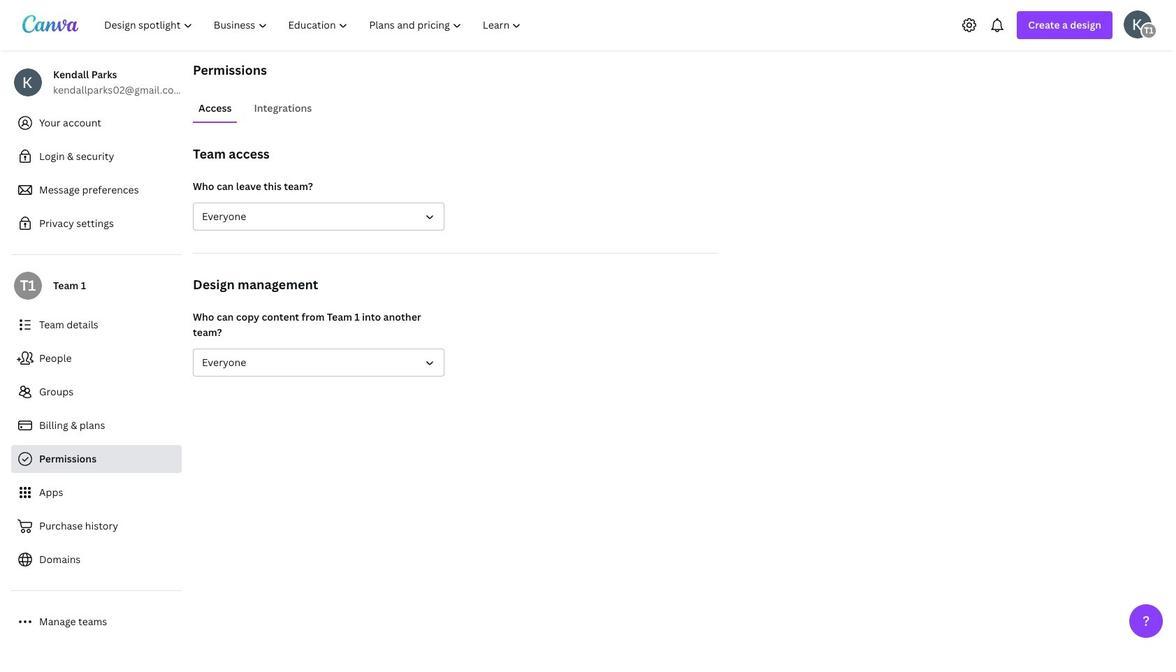 Task type: locate. For each thing, give the bounding box(es) containing it.
1 vertical spatial team 1 image
[[14, 272, 42, 300]]

kendall parks image
[[1124, 10, 1152, 38]]

team 1 image
[[1141, 22, 1158, 39], [14, 272, 42, 300]]

None button
[[193, 203, 445, 231], [193, 349, 445, 377], [193, 203, 445, 231], [193, 349, 445, 377]]

0 horizontal spatial team 1 element
[[14, 272, 42, 300]]

team 1 image for the bottommost 'team 1' 'element'
[[14, 272, 42, 300]]

0 horizontal spatial team 1 image
[[14, 272, 42, 300]]

1 horizontal spatial team 1 element
[[1141, 22, 1158, 39]]

team 1 element
[[1141, 22, 1158, 39], [14, 272, 42, 300]]

1 horizontal spatial team 1 image
[[1141, 22, 1158, 39]]

0 vertical spatial team 1 element
[[1141, 22, 1158, 39]]

0 vertical spatial team 1 image
[[1141, 22, 1158, 39]]



Task type: vqa. For each thing, say whether or not it's contained in the screenshot.
the Create
no



Task type: describe. For each thing, give the bounding box(es) containing it.
top level navigation element
[[95, 11, 534, 39]]

team 1 image for the top 'team 1' 'element'
[[1141, 22, 1158, 39]]

1 vertical spatial team 1 element
[[14, 272, 42, 300]]



